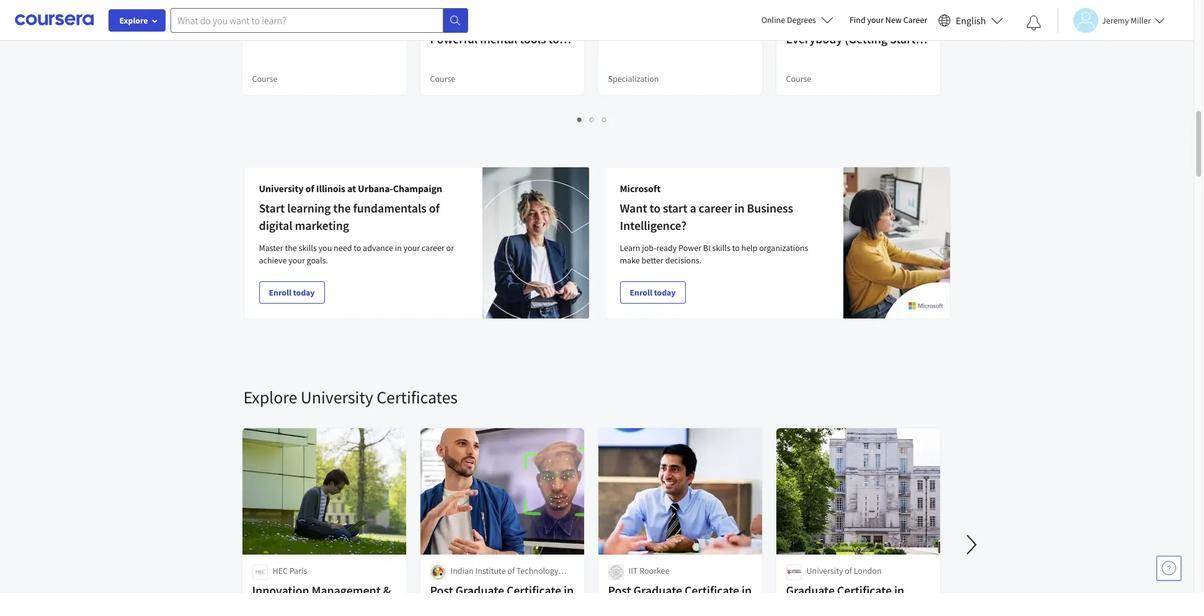 Task type: locate. For each thing, give the bounding box(es) containing it.
today
[[293, 287, 315, 298], [654, 287, 676, 298]]

0 horizontal spatial in
[[395, 243, 402, 254]]

of left "london" at right
[[845, 566, 852, 577]]

iit
[[629, 566, 638, 577]]

university
[[259, 182, 304, 195], [301, 386, 373, 409], [807, 566, 843, 577]]

1 horizontal spatial today
[[654, 287, 676, 298]]

2 today from the left
[[654, 287, 676, 298]]

career right "a"
[[699, 200, 732, 216]]

paris
[[290, 566, 307, 577]]

degrees
[[787, 14, 816, 25]]

iit roorkee link
[[597, 427, 763, 594]]

1 enroll from the left
[[269, 287, 291, 298]]

job-
[[642, 243, 657, 254]]

1 vertical spatial in
[[395, 243, 402, 254]]

0 vertical spatial university
[[259, 182, 304, 195]]

enroll today link for want to start a career in business intelligence?
[[620, 282, 686, 304]]

0 horizontal spatial help
[[430, 48, 454, 64]]

course
[[252, 73, 277, 84], [430, 73, 455, 84], [786, 73, 812, 84]]

university of london link
[[775, 427, 941, 594]]

2 vertical spatial your
[[289, 255, 305, 266]]

in left the business
[[735, 200, 745, 216]]

course for programming for everybody (getting started with python)
[[786, 73, 812, 84]]

programming for everybody (getting started with python)
[[786, 14, 929, 64]]

to inside microsoft want to start a career in business intelligence?
[[650, 200, 661, 216]]

university inside "link"
[[807, 566, 843, 577]]

1 skills from the left
[[299, 243, 317, 254]]

2 button
[[586, 112, 599, 127]]

1 vertical spatial the
[[285, 243, 297, 254]]

1 horizontal spatial in
[[735, 200, 745, 216]]

skills up goals. on the left top of the page
[[299, 243, 317, 254]]

the right master at the top of page
[[285, 243, 297, 254]]

None search field
[[171, 8, 468, 33]]

0 horizontal spatial enroll
[[269, 287, 291, 298]]

goals.
[[307, 255, 328, 266]]

master
[[478, 48, 515, 64]]

advance
[[363, 243, 393, 254]]

2 horizontal spatial course
[[786, 73, 812, 84]]

1 today from the left
[[293, 287, 315, 298]]

of right "institute"
[[508, 566, 515, 577]]

english
[[956, 14, 986, 26]]

0 horizontal spatial explore
[[119, 15, 148, 26]]

digital
[[259, 218, 292, 233]]

a
[[690, 200, 696, 216]]

1 horizontal spatial explore
[[243, 386, 297, 409]]

skills inside learn job-ready power bi skills to help organizations make better decisions.
[[712, 243, 731, 254]]

your left goals. on the left top of the page
[[289, 255, 305, 266]]

0 horizontal spatial skills
[[299, 243, 317, 254]]

find
[[850, 14, 866, 25]]

technology
[[517, 566, 559, 577]]

to right bi
[[732, 243, 740, 254]]

1 enroll today from the left
[[269, 287, 315, 298]]

certificates
[[377, 386, 458, 409]]

0 vertical spatial explore
[[119, 15, 148, 26]]

0 horizontal spatial enroll today link
[[259, 282, 325, 304]]

indian institute of technology guwahati
[[451, 566, 559, 589]]

enroll today
[[269, 287, 315, 298], [630, 287, 676, 298]]

illinois
[[316, 182, 345, 195]]

your
[[868, 14, 884, 25], [404, 243, 420, 254], [289, 255, 305, 266]]

1 horizontal spatial course
[[430, 73, 455, 84]]

master the skills you need to advance in your career or achieve your goals.
[[259, 243, 454, 266]]

0 vertical spatial you
[[456, 48, 476, 64]]

your right find
[[868, 14, 884, 25]]

1 course from the left
[[252, 73, 277, 84]]

today down the better
[[654, 287, 676, 298]]

iit roorkee image
[[608, 565, 624, 581]]

in right advance
[[395, 243, 402, 254]]

0 vertical spatial in
[[735, 200, 745, 216]]

in inside master the skills you need to advance in your career or achieve your goals.
[[395, 243, 402, 254]]

today for intelligence?
[[654, 287, 676, 298]]

3 button
[[599, 112, 611, 127]]

3 course from the left
[[786, 73, 812, 84]]

0 vertical spatial the
[[333, 200, 351, 216]]

help inside learn job-ready power bi skills to help organizations make better decisions.
[[742, 243, 758, 254]]

in
[[735, 200, 745, 216], [395, 243, 402, 254]]

online degrees
[[762, 14, 816, 25]]

find your new career link
[[844, 12, 934, 28]]

today down goals. on the left top of the page
[[293, 287, 315, 298]]

enroll today link down the better
[[620, 282, 686, 304]]

explore inside dropdown button
[[119, 15, 148, 26]]

the down at
[[333, 200, 351, 216]]

today for the
[[293, 287, 315, 298]]

1 enroll today link from the left
[[259, 282, 325, 304]]

0 horizontal spatial the
[[285, 243, 297, 254]]

2 skills from the left
[[712, 243, 731, 254]]

enroll today link down achieve
[[259, 282, 325, 304]]

to up intelligence?
[[650, 200, 661, 216]]

want to start a career in business intelligence? link
[[620, 200, 793, 233]]

career inside microsoft want to start a career in business intelligence?
[[699, 200, 732, 216]]

tough
[[517, 48, 548, 64]]

english button
[[934, 0, 1009, 40]]

university of london image
[[786, 565, 802, 581]]

you
[[456, 48, 476, 64], [319, 243, 332, 254]]

the science of well-being
[[252, 14, 387, 29]]

3
[[602, 114, 607, 125]]

enroll today link
[[259, 282, 325, 304], [620, 282, 686, 304]]

everybody
[[786, 31, 842, 47]]

the inside master the skills you need to advance in your career or achieve your goals.
[[285, 243, 297, 254]]

of left well-
[[317, 14, 328, 29]]

1 button
[[574, 112, 586, 127]]

to right how
[[505, 14, 516, 29]]

the
[[252, 14, 272, 29]]

career inside master the skills you need to advance in your career or achieve your goals.
[[422, 243, 445, 254]]

london
[[854, 566, 882, 577]]

hec paris image
[[252, 565, 268, 581]]

help up subjects at top left
[[430, 48, 454, 64]]

0 horizontal spatial career
[[422, 243, 445, 254]]

1 horizontal spatial enroll
[[630, 287, 652, 298]]

jeremy miller button
[[1058, 8, 1165, 33]]

1 horizontal spatial skills
[[712, 243, 731, 254]]

skills
[[299, 243, 317, 254], [712, 243, 731, 254]]

tools
[[520, 31, 546, 47]]

1 horizontal spatial you
[[456, 48, 476, 64]]

enroll today link for start learning the fundamentals of digital marketing
[[259, 282, 325, 304]]

0 vertical spatial your
[[868, 14, 884, 25]]

1 vertical spatial help
[[742, 243, 758, 254]]

2 enroll from the left
[[630, 287, 652, 298]]

find your new career
[[850, 14, 928, 25]]

iit roorkee
[[629, 566, 670, 577]]

career
[[699, 200, 732, 216], [422, 243, 445, 254]]

enroll
[[269, 287, 291, 298], [630, 287, 652, 298]]

jeremy miller
[[1102, 15, 1151, 26]]

explore for explore university certificates
[[243, 386, 297, 409]]

course for the science of well-being
[[252, 73, 277, 84]]

new
[[886, 14, 902, 25]]

1 horizontal spatial enroll today link
[[620, 282, 686, 304]]

university of london
[[807, 566, 882, 577]]

help left organizations
[[742, 243, 758, 254]]

your right advance
[[404, 243, 420, 254]]

course down powerful
[[430, 73, 455, 84]]

specialization
[[608, 73, 659, 84]]

explore
[[119, 15, 148, 26], [243, 386, 297, 409]]

2 enroll today from the left
[[630, 287, 676, 298]]

better
[[642, 255, 664, 266]]

0 horizontal spatial you
[[319, 243, 332, 254]]

0 horizontal spatial today
[[293, 287, 315, 298]]

list
[[243, 112, 941, 127]]

university of michigan image
[[608, 0, 624, 11]]

to inside learn job-ready power bi skills to help organizations make better decisions.
[[732, 243, 740, 254]]

being
[[357, 14, 387, 29]]

next slide image
[[957, 530, 987, 560]]

enroll today down the better
[[630, 287, 676, 298]]

2 course from the left
[[430, 73, 455, 84]]

you down powerful
[[456, 48, 476, 64]]

1 vertical spatial explore
[[243, 386, 297, 409]]

the inside university of illinois at urbana-champaign start learning the fundamentals of digital marketing
[[333, 200, 351, 216]]

of
[[317, 14, 328, 29], [306, 182, 314, 195], [429, 200, 440, 216], [508, 566, 515, 577], [845, 566, 852, 577]]

1 horizontal spatial career
[[699, 200, 732, 216]]

you inside "learning how to learn: powerful mental tools to help you master tough subjects"
[[456, 48, 476, 64]]

0 horizontal spatial your
[[289, 255, 305, 266]]

1 horizontal spatial help
[[742, 243, 758, 254]]

help
[[430, 48, 454, 64], [742, 243, 758, 254]]

enroll down achieve
[[269, 287, 291, 298]]

university inside university of illinois at urbana-champaign start learning the fundamentals of digital marketing
[[259, 182, 304, 195]]

enroll down "make" at the top of page
[[630, 287, 652, 298]]

of up learning
[[306, 182, 314, 195]]

the
[[333, 200, 351, 216], [285, 243, 297, 254]]

career left or
[[422, 243, 445, 254]]

course down with
[[786, 73, 812, 84]]

2 enroll today link from the left
[[620, 282, 686, 304]]

how
[[479, 14, 503, 29]]

0 vertical spatial career
[[699, 200, 732, 216]]

indian institute of technology guwahati image
[[430, 565, 446, 581]]

2 vertical spatial university
[[807, 566, 843, 577]]

1 vertical spatial you
[[319, 243, 332, 254]]

1 horizontal spatial enroll today
[[630, 287, 676, 298]]

enroll today down achieve
[[269, 287, 315, 298]]

science
[[274, 14, 315, 29]]

0 vertical spatial help
[[430, 48, 454, 64]]

2
[[590, 114, 595, 125]]

institute
[[476, 566, 506, 577]]

2 horizontal spatial your
[[868, 14, 884, 25]]

learning
[[287, 200, 331, 216]]

python)
[[812, 48, 854, 64]]

university of michigan image
[[786, 0, 802, 11]]

enroll for want to start a career in business intelligence?
[[630, 287, 652, 298]]

1 vertical spatial career
[[422, 243, 445, 254]]

0 horizontal spatial enroll today
[[269, 287, 315, 298]]

skills right bi
[[712, 243, 731, 254]]

to right need
[[354, 243, 361, 254]]

1 vertical spatial your
[[404, 243, 420, 254]]

you up goals. on the left top of the page
[[319, 243, 332, 254]]

in inside microsoft want to start a career in business intelligence?
[[735, 200, 745, 216]]

enroll today for want to start a career in business intelligence?
[[630, 287, 676, 298]]

0 horizontal spatial course
[[252, 73, 277, 84]]

help inside "learning how to learn: powerful mental tools to help you master tough subjects"
[[430, 48, 454, 64]]

course down the
[[252, 73, 277, 84]]

1 horizontal spatial the
[[333, 200, 351, 216]]



Task type: describe. For each thing, give the bounding box(es) containing it.
online degrees button
[[752, 6, 844, 33]]

specialization link
[[597, 0, 763, 96]]

career
[[904, 14, 928, 25]]

for
[[861, 14, 876, 29]]

microsoft
[[620, 182, 661, 195]]

(getting
[[845, 31, 888, 47]]

subjects
[[430, 66, 474, 81]]

well-
[[330, 14, 357, 29]]

business
[[747, 200, 793, 216]]

help center image
[[1162, 561, 1177, 576]]

learn:
[[519, 14, 552, 29]]

enroll for start learning the fundamentals of digital marketing
[[269, 287, 291, 298]]

mental
[[480, 31, 517, 47]]

at
[[347, 182, 356, 195]]

microsoft want to start a career in business intelligence?
[[620, 182, 793, 233]]

hec
[[273, 566, 288, 577]]

fundamentals
[[353, 200, 427, 216]]

explore university certificates carousel element
[[237, 349, 1203, 594]]

university for university of london
[[807, 566, 843, 577]]

decisions.
[[665, 255, 702, 266]]

champaign
[[393, 182, 442, 195]]

hec paris link
[[241, 427, 407, 594]]

or
[[446, 243, 454, 254]]

with
[[786, 48, 810, 64]]

organizations
[[759, 243, 808, 254]]

make
[[620, 255, 640, 266]]

master
[[259, 243, 283, 254]]

show notifications image
[[1027, 16, 1041, 30]]

explore university certificates
[[243, 386, 458, 409]]

learning
[[430, 14, 477, 29]]

learn job-ready power bi skills to help organizations make better decisions.
[[620, 243, 808, 266]]

1 horizontal spatial your
[[404, 243, 420, 254]]

urbana-
[[358, 182, 393, 195]]

programming
[[786, 14, 859, 29]]

guwahati
[[451, 578, 485, 589]]

started
[[890, 31, 929, 47]]

powerful
[[430, 31, 478, 47]]

indian
[[451, 566, 474, 577]]

of inside 'indian institute of technology guwahati'
[[508, 566, 515, 577]]

hec paris
[[273, 566, 307, 577]]

explore button
[[109, 9, 166, 32]]

university for university of illinois at urbana-champaign start learning the fundamentals of digital marketing
[[259, 182, 304, 195]]

need
[[334, 243, 352, 254]]

of inside "link"
[[845, 566, 852, 577]]

miller
[[1131, 15, 1151, 26]]

skills inside master the skills you need to advance in your career or achieve your goals.
[[299, 243, 317, 254]]

intelligence?
[[620, 218, 687, 233]]

university of illinois at urbana-champaign start learning the fundamentals of digital marketing
[[259, 182, 442, 233]]

course for learning how to learn: powerful mental tools to help you master tough subjects
[[430, 73, 455, 84]]

list containing 1
[[243, 112, 941, 127]]

1
[[578, 114, 582, 125]]

achieve
[[259, 255, 287, 266]]

What do you want to learn? text field
[[171, 8, 444, 33]]

power
[[679, 243, 702, 254]]

jeremy
[[1102, 15, 1129, 26]]

start learning the fundamentals of digital marketing link
[[259, 200, 440, 233]]

ready
[[657, 243, 677, 254]]

online
[[762, 14, 785, 25]]

you inside master the skills you need to advance in your career or achieve your goals.
[[319, 243, 332, 254]]

marketing
[[295, 218, 349, 233]]

enroll today for start learning the fundamentals of digital marketing
[[269, 287, 315, 298]]

explore for explore
[[119, 15, 148, 26]]

coursera image
[[15, 10, 94, 30]]

to inside master the skills you need to advance in your career or achieve your goals.
[[354, 243, 361, 254]]

deep teaching solutions image
[[430, 0, 446, 11]]

want
[[620, 200, 647, 216]]

roorkee
[[640, 566, 670, 577]]

learning how to learn: powerful mental tools to help you master tough subjects
[[430, 14, 560, 81]]

start
[[259, 200, 285, 216]]

start
[[663, 200, 688, 216]]

yale university image
[[252, 0, 268, 11]]

1 vertical spatial university
[[301, 386, 373, 409]]

to right tools
[[549, 31, 560, 47]]

of down champaign
[[429, 200, 440, 216]]

learn
[[620, 243, 640, 254]]

indian institute of technology guwahati link
[[419, 427, 585, 594]]

bi
[[703, 243, 711, 254]]



Task type: vqa. For each thing, say whether or not it's contained in the screenshot.
second Enroll today from right
yes



